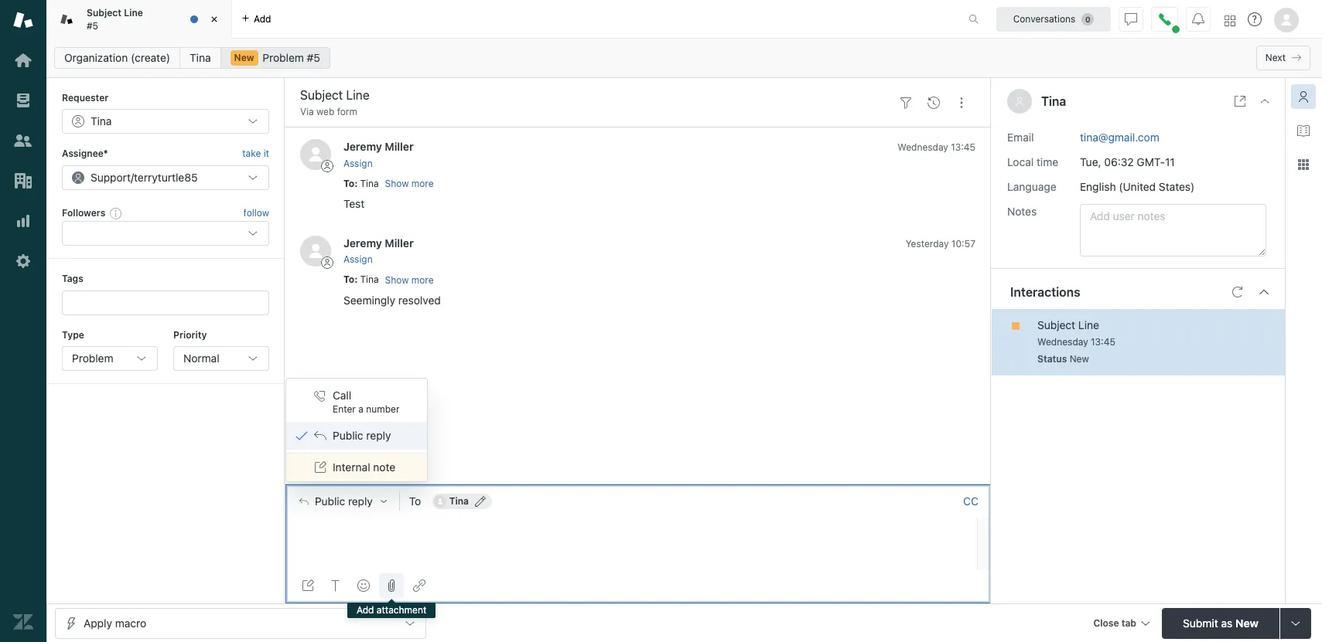 Task type: vqa. For each thing, say whether or not it's contained in the screenshot.
Status
yes



Task type: describe. For each thing, give the bounding box(es) containing it.
view more details image
[[1234, 95, 1246, 108]]

tags
[[62, 273, 83, 285]]

take
[[242, 148, 261, 160]]

support
[[91, 171, 131, 184]]

button displays agent's chat status as invisible. image
[[1125, 13, 1137, 25]]

priority
[[173, 329, 207, 341]]

cc
[[963, 495, 979, 508]]

draft mode image
[[302, 580, 314, 593]]

organization
[[64, 51, 128, 64]]

show for seemingly
[[385, 274, 409, 286]]

secondary element
[[46, 43, 1322, 74]]

requester
[[62, 92, 109, 104]]

it
[[264, 148, 269, 160]]

13:45 inside the conversationlabel log
[[951, 142, 976, 154]]

tab
[[1122, 618, 1137, 629]]

06:32
[[1104, 155, 1134, 168]]

2 horizontal spatial new
[[1236, 617, 1259, 630]]

next
[[1266, 52, 1286, 63]]

attachment
[[377, 605, 427, 617]]

status
[[1038, 353, 1067, 365]]

tab containing subject line
[[46, 0, 232, 39]]

take it button
[[242, 147, 269, 162]]

get help image
[[1248, 12, 1262, 26]]

test
[[344, 197, 365, 210]]

get started image
[[13, 50, 33, 70]]

11
[[1165, 155, 1175, 168]]

10:57
[[952, 238, 976, 250]]

note
[[373, 461, 396, 474]]

apply
[[84, 617, 112, 630]]

tina right tina@gmail.com icon on the bottom of the page
[[449, 496, 469, 507]]

show more button for test
[[385, 177, 434, 191]]

english
[[1080, 180, 1116, 193]]

miller for test
[[385, 140, 414, 154]]

jeremy for seemingly resolved
[[344, 237, 382, 250]]

insert emojis image
[[357, 580, 370, 593]]

tina inside requester element
[[91, 115, 112, 128]]

(united
[[1119, 180, 1156, 193]]

follow
[[243, 207, 269, 219]]

support / terryturtle85
[[91, 171, 198, 184]]

via web form
[[300, 106, 357, 118]]

reporting image
[[13, 211, 33, 231]]

reply inside menu item
[[366, 429, 391, 442]]

tina inside to : tina show more test
[[360, 178, 379, 189]]

follow button
[[243, 207, 269, 220]]

1 vertical spatial wednesday 13:45 text field
[[1038, 336, 1116, 348]]

subject for subject line wednesday 13:45 status new
[[1038, 318, 1076, 332]]

yesterday 10:57
[[906, 238, 976, 250]]

gmt-
[[1137, 155, 1165, 168]]

more for test
[[411, 178, 434, 190]]

close
[[1094, 618, 1119, 629]]

notes
[[1007, 205, 1037, 218]]

internal
[[333, 461, 370, 474]]

filter image
[[900, 96, 912, 109]]

main element
[[0, 0, 46, 643]]

jeremy miller link for seemingly
[[344, 237, 414, 250]]

13:45 inside subject line wednesday 13:45 status new
[[1091, 336, 1116, 348]]

followers
[[62, 207, 105, 219]]

notifications image
[[1192, 13, 1205, 25]]

interactions
[[1010, 285, 1081, 299]]

next button
[[1256, 46, 1311, 70]]

tina inside secondary element
[[190, 51, 211, 64]]

close tab
[[1094, 618, 1137, 629]]

knowledge image
[[1298, 125, 1310, 137]]

wednesday inside the conversationlabel log
[[898, 142, 948, 154]]

problem button
[[62, 347, 158, 371]]

add attachment image
[[385, 580, 398, 593]]

call menu item
[[286, 382, 427, 422]]

web
[[316, 106, 334, 118]]

yesterday
[[906, 238, 949, 250]]

apps image
[[1298, 159, 1310, 171]]

internal note menu item
[[286, 454, 427, 482]]

call
[[333, 389, 351, 402]]

tina inside to : tina show more seemingly resolved
[[360, 274, 379, 286]]

add attachment
[[357, 605, 427, 617]]

tue, 06:32 gmt-11
[[1080, 155, 1175, 168]]

customer context image
[[1298, 91, 1310, 103]]

admin image
[[13, 251, 33, 272]]

public inside dropdown button
[[315, 496, 345, 508]]

organization (create)
[[64, 51, 170, 64]]

user image
[[1017, 98, 1023, 106]]

user image
[[1015, 97, 1024, 106]]

add
[[357, 605, 374, 617]]

to for to : tina show more test
[[344, 178, 355, 189]]

displays possible ticket submission types image
[[1290, 618, 1302, 630]]

/
[[131, 171, 134, 184]]

seemingly
[[344, 294, 395, 307]]

number
[[366, 404, 400, 415]]

subject for subject line #5
[[87, 7, 121, 19]]

show for test
[[385, 178, 409, 190]]

new inside subject line wednesday 13:45 status new
[[1070, 353, 1089, 365]]

new inside secondary element
[[234, 52, 254, 63]]

cc button
[[963, 495, 979, 509]]

tina@gmail.com
[[1080, 130, 1160, 144]]

conversations button
[[997, 7, 1111, 31]]

line for subject line wednesday 13:45 status new
[[1078, 318, 1099, 332]]

Tags field
[[74, 295, 255, 311]]



Task type: locate. For each thing, give the bounding box(es) containing it.
public down "internal"
[[315, 496, 345, 508]]

1 vertical spatial assign button
[[344, 253, 373, 267]]

zendesk products image
[[1225, 15, 1236, 26]]

assign button for test
[[344, 157, 373, 171]]

via
[[300, 106, 314, 118]]

0 horizontal spatial new
[[234, 52, 254, 63]]

problem inside secondary element
[[263, 51, 304, 64]]

assignee*
[[62, 148, 108, 160]]

local
[[1007, 155, 1034, 168]]

0 vertical spatial assign button
[[344, 157, 373, 171]]

1 vertical spatial show
[[385, 274, 409, 286]]

jeremy miller assign
[[344, 140, 414, 169], [344, 237, 414, 266]]

1 jeremy from the top
[[344, 140, 382, 154]]

jeremy miller assign up to : tina show more seemingly resolved
[[344, 237, 414, 266]]

time
[[1037, 155, 1059, 168]]

tue,
[[1080, 155, 1101, 168]]

requester element
[[62, 109, 269, 134]]

to inside to : tina show more seemingly resolved
[[344, 274, 355, 286]]

2 show from the top
[[385, 274, 409, 286]]

problem inside "popup button"
[[72, 352, 113, 365]]

miller for seemingly
[[385, 237, 414, 250]]

hide composer image
[[632, 479, 644, 491]]

organizations image
[[13, 171, 33, 191]]

0 horizontal spatial problem
[[72, 352, 113, 365]]

0 vertical spatial public
[[333, 429, 363, 442]]

2 more from the top
[[411, 274, 434, 286]]

0 vertical spatial line
[[124, 7, 143, 19]]

0 vertical spatial jeremy miller link
[[344, 140, 414, 154]]

to left tina@gmail.com icon on the bottom of the page
[[409, 495, 421, 508]]

1 vertical spatial miller
[[385, 237, 414, 250]]

1 vertical spatial avatar image
[[300, 236, 331, 267]]

submit as new
[[1183, 617, 1259, 630]]

0 vertical spatial wednesday 13:45 text field
[[898, 142, 976, 154]]

0 vertical spatial reply
[[366, 429, 391, 442]]

public reply menu item
[[286, 422, 427, 450]]

1 avatar image from the top
[[300, 140, 331, 171]]

1 vertical spatial more
[[411, 274, 434, 286]]

more for seemingly resolved
[[411, 274, 434, 286]]

show more button for seemingly
[[385, 274, 434, 288]]

0 vertical spatial new
[[234, 52, 254, 63]]

#5 up via
[[307, 51, 320, 64]]

jeremy miller assign up to : tina show more test
[[344, 140, 414, 169]]

1 horizontal spatial wednesday 13:45 text field
[[1038, 336, 1116, 348]]

1 : from the top
[[355, 178, 358, 189]]

terryturtle85
[[134, 171, 198, 184]]

language
[[1007, 180, 1057, 193]]

edit user image
[[475, 497, 486, 507]]

assign button for seemingly resolved
[[344, 253, 373, 267]]

jeremy miller link for test
[[344, 140, 414, 154]]

2 jeremy from the top
[[344, 237, 382, 250]]

tina@gmail.com image
[[434, 496, 446, 508]]

public reply button
[[285, 486, 399, 518]]

customers image
[[13, 131, 33, 151]]

0 vertical spatial miller
[[385, 140, 414, 154]]

13:45
[[951, 142, 976, 154], [1091, 336, 1116, 348]]

wednesday down "events" icon
[[898, 142, 948, 154]]

miller
[[385, 140, 414, 154], [385, 237, 414, 250]]

jeremy miller assign for test
[[344, 140, 414, 169]]

0 vertical spatial more
[[411, 178, 434, 190]]

assign
[[344, 158, 373, 169], [344, 254, 373, 266]]

1 horizontal spatial 13:45
[[1091, 336, 1116, 348]]

1 vertical spatial problem
[[72, 352, 113, 365]]

2 vertical spatial to
[[409, 495, 421, 508]]

email
[[1007, 130, 1034, 144]]

0 vertical spatial subject
[[87, 7, 121, 19]]

assign for test
[[344, 158, 373, 169]]

jeremy down form
[[344, 140, 382, 154]]

form
[[337, 106, 357, 118]]

(create)
[[131, 51, 170, 64]]

jeremy down 'test'
[[344, 237, 382, 250]]

1 vertical spatial jeremy
[[344, 237, 382, 250]]

assign button
[[344, 157, 373, 171], [344, 253, 373, 267]]

more
[[411, 178, 434, 190], [411, 274, 434, 286]]

0 vertical spatial 13:45
[[951, 142, 976, 154]]

miller up to : tina show more test
[[385, 140, 414, 154]]

problem for problem #5
[[263, 51, 304, 64]]

jeremy
[[344, 140, 382, 154], [344, 237, 382, 250]]

problem for problem
[[72, 352, 113, 365]]

0 vertical spatial jeremy
[[344, 140, 382, 154]]

tina down requester
[[91, 115, 112, 128]]

more inside to : tina show more seemingly resolved
[[411, 274, 434, 286]]

wednesday 13:45
[[898, 142, 976, 154]]

1 more from the top
[[411, 178, 434, 190]]

1 vertical spatial to
[[344, 274, 355, 286]]

Public reply composer text field
[[292, 518, 973, 551]]

normal
[[183, 352, 219, 365]]

2 assign from the top
[[344, 254, 373, 266]]

0 vertical spatial assign
[[344, 158, 373, 169]]

assign for seemingly resolved
[[344, 254, 373, 266]]

reply
[[366, 429, 391, 442], [348, 496, 373, 508]]

subject inside subject line wednesday 13:45 status new
[[1038, 318, 1076, 332]]

1 vertical spatial reply
[[348, 496, 373, 508]]

1 horizontal spatial #5
[[307, 51, 320, 64]]

tabs tab list
[[46, 0, 952, 39]]

1 vertical spatial new
[[1070, 353, 1089, 365]]

conversationlabel log
[[285, 127, 991, 485]]

add
[[254, 13, 271, 24]]

Wednesday 13:45 text field
[[898, 142, 976, 154], [1038, 336, 1116, 348]]

#5
[[87, 20, 98, 31], [307, 51, 320, 64]]

conversations
[[1013, 13, 1076, 24]]

#5 inside subject line #5
[[87, 20, 98, 31]]

public
[[333, 429, 363, 442], [315, 496, 345, 508]]

: up 'test'
[[355, 178, 358, 189]]

wednesday 13:45 text field up status
[[1038, 336, 1116, 348]]

wednesday
[[898, 142, 948, 154], [1038, 336, 1088, 348]]

wednesday inside subject line wednesday 13:45 status new
[[1038, 336, 1088, 348]]

1 horizontal spatial new
[[1070, 353, 1089, 365]]

close image
[[207, 12, 222, 27]]

1 jeremy miller assign from the top
[[344, 140, 414, 169]]

to inside to : tina show more test
[[344, 178, 355, 189]]

subject line #5
[[87, 7, 143, 31]]

line inside subject line wednesday 13:45 status new
[[1078, 318, 1099, 332]]

problem #5
[[263, 51, 320, 64]]

resolved
[[398, 294, 441, 307]]

public reply
[[333, 429, 391, 442], [315, 496, 373, 508]]

1 vertical spatial #5
[[307, 51, 320, 64]]

show inside to : tina show more seemingly resolved
[[385, 274, 409, 286]]

reply down internal note menu item
[[348, 496, 373, 508]]

problem down type
[[72, 352, 113, 365]]

subject line wednesday 13:45 status new
[[1038, 318, 1116, 365]]

take it
[[242, 148, 269, 160]]

1 vertical spatial assign
[[344, 254, 373, 266]]

1 vertical spatial jeremy miller assign
[[344, 237, 414, 266]]

organization (create) button
[[54, 47, 180, 69]]

close tab button
[[1087, 609, 1156, 642]]

1 vertical spatial subject
[[1038, 318, 1076, 332]]

to
[[344, 178, 355, 189], [344, 274, 355, 286], [409, 495, 421, 508]]

as
[[1221, 617, 1233, 630]]

assign button up 'test'
[[344, 157, 373, 171]]

avatar image for seemingly resolved
[[300, 236, 331, 267]]

to up 'test'
[[344, 178, 355, 189]]

submit
[[1183, 617, 1218, 630]]

0 horizontal spatial wednesday
[[898, 142, 948, 154]]

0 vertical spatial public reply
[[333, 429, 391, 442]]

1 miller from the top
[[385, 140, 414, 154]]

0 vertical spatial show more button
[[385, 177, 434, 191]]

jeremy for test
[[344, 140, 382, 154]]

to : tina show more test
[[344, 178, 434, 210]]

1 vertical spatial jeremy miller link
[[344, 237, 414, 250]]

a
[[358, 404, 364, 415]]

2 jeremy miller assign from the top
[[344, 237, 414, 266]]

enter
[[333, 404, 356, 415]]

apply macro
[[84, 617, 146, 630]]

0 vertical spatial :
[[355, 178, 358, 189]]

2 show more button from the top
[[385, 274, 434, 288]]

: up seemingly
[[355, 274, 358, 286]]

0 vertical spatial problem
[[263, 51, 304, 64]]

Subject field
[[297, 86, 889, 104]]

miller up to : tina show more seemingly resolved
[[385, 237, 414, 250]]

show
[[385, 178, 409, 190], [385, 274, 409, 286]]

type
[[62, 329, 84, 341]]

to for to : tina show more seemingly resolved
[[344, 274, 355, 286]]

1 show more button from the top
[[385, 177, 434, 191]]

jeremy miller assign for seemingly
[[344, 237, 414, 266]]

english (united states)
[[1080, 180, 1195, 193]]

close image
[[1259, 95, 1271, 108]]

tab
[[46, 0, 232, 39]]

1 show from the top
[[385, 178, 409, 190]]

1 horizontal spatial subject
[[1038, 318, 1076, 332]]

followers element
[[62, 221, 269, 246]]

1 vertical spatial public
[[315, 496, 345, 508]]

1 horizontal spatial line
[[1078, 318, 1099, 332]]

to : tina show more seemingly resolved
[[344, 274, 441, 307]]

Add user notes text field
[[1080, 204, 1267, 257]]

public reply down a
[[333, 429, 391, 442]]

to for to
[[409, 495, 421, 508]]

tina
[[190, 51, 211, 64], [1041, 94, 1066, 108], [91, 115, 112, 128], [360, 178, 379, 189], [360, 274, 379, 286], [449, 496, 469, 507]]

views image
[[13, 91, 33, 111]]

events image
[[928, 96, 940, 109]]

call enter a number
[[333, 389, 400, 415]]

2 assign button from the top
[[344, 253, 373, 267]]

0 horizontal spatial wednesday 13:45 text field
[[898, 142, 976, 154]]

1 jeremy miller link from the top
[[344, 140, 414, 154]]

normal button
[[173, 347, 269, 371]]

reply down number in the left bottom of the page
[[366, 429, 391, 442]]

avatar image for test
[[300, 140, 331, 171]]

assign up seemingly
[[344, 254, 373, 266]]

2 : from the top
[[355, 274, 358, 286]]

public reply inside public reply menu item
[[333, 429, 391, 442]]

add attachment tooltip
[[347, 603, 436, 619]]

2 miller from the top
[[385, 237, 414, 250]]

macro
[[115, 617, 146, 630]]

: for seemingly resolved
[[355, 274, 358, 286]]

new
[[234, 52, 254, 63], [1070, 353, 1089, 365], [1236, 617, 1259, 630]]

Yesterday 10:57 text field
[[906, 238, 976, 250]]

jeremy miller link down 'test'
[[344, 237, 414, 250]]

public down enter
[[333, 429, 363, 442]]

0 horizontal spatial 13:45
[[951, 142, 976, 154]]

2 avatar image from the top
[[300, 236, 331, 267]]

zendesk support image
[[13, 10, 33, 30]]

new right status
[[1070, 353, 1089, 365]]

wednesday up status
[[1038, 336, 1088, 348]]

tina up 'test'
[[360, 178, 379, 189]]

problem down add
[[263, 51, 304, 64]]

public reply inside public reply dropdown button
[[315, 496, 373, 508]]

1 assign from the top
[[344, 158, 373, 169]]

1 assign button from the top
[[344, 157, 373, 171]]

to up seemingly
[[344, 274, 355, 286]]

0 horizontal spatial line
[[124, 7, 143, 19]]

new right as
[[1236, 617, 1259, 630]]

local time
[[1007, 155, 1059, 168]]

0 vertical spatial avatar image
[[300, 140, 331, 171]]

1 vertical spatial :
[[355, 274, 358, 286]]

: for test
[[355, 178, 358, 189]]

0 vertical spatial to
[[344, 178, 355, 189]]

1 vertical spatial show more button
[[385, 274, 434, 288]]

zendesk image
[[13, 613, 33, 633]]

line up organization (create)
[[124, 7, 143, 19]]

problem
[[263, 51, 304, 64], [72, 352, 113, 365]]

subject up status
[[1038, 318, 1076, 332]]

line for subject line #5
[[124, 7, 143, 19]]

new down add popup button
[[234, 52, 254, 63]]

format text image
[[330, 580, 342, 593]]

tina down close image
[[190, 51, 211, 64]]

: inside to : tina show more seemingly resolved
[[355, 274, 358, 286]]

avatar image
[[300, 140, 331, 171], [300, 236, 331, 267]]

wednesday 13:45 text field inside the conversationlabel log
[[898, 142, 976, 154]]

info on adding followers image
[[110, 207, 122, 220]]

add button
[[232, 0, 280, 38]]

1 vertical spatial public reply
[[315, 496, 373, 508]]

0 horizontal spatial #5
[[87, 20, 98, 31]]

:
[[355, 178, 358, 189], [355, 274, 358, 286]]

ticket actions image
[[956, 96, 968, 109]]

internal note
[[333, 461, 396, 474]]

more inside to : tina show more test
[[411, 178, 434, 190]]

jeremy miller link down form
[[344, 140, 414, 154]]

0 vertical spatial show
[[385, 178, 409, 190]]

0 horizontal spatial subject
[[87, 7, 121, 19]]

tina up seemingly
[[360, 274, 379, 286]]

subject
[[87, 7, 121, 19], [1038, 318, 1076, 332]]

subject inside subject line #5
[[87, 7, 121, 19]]

line
[[124, 7, 143, 19], [1078, 318, 1099, 332]]

line down interactions
[[1078, 318, 1099, 332]]

public reply down "internal"
[[315, 496, 373, 508]]

2 vertical spatial new
[[1236, 617, 1259, 630]]

1 vertical spatial 13:45
[[1091, 336, 1116, 348]]

show inside to : tina show more test
[[385, 178, 409, 190]]

tina right user icon
[[1041, 94, 1066, 108]]

0 vertical spatial jeremy miller assign
[[344, 140, 414, 169]]

#5 up organization at the left top
[[87, 20, 98, 31]]

public inside menu item
[[333, 429, 363, 442]]

show more button
[[385, 177, 434, 191], [385, 274, 434, 288]]

add link (cmd k) image
[[413, 580, 426, 593]]

line inside subject line #5
[[124, 7, 143, 19]]

1 vertical spatial wednesday
[[1038, 336, 1088, 348]]

assign up 'test'
[[344, 158, 373, 169]]

1 horizontal spatial wednesday
[[1038, 336, 1088, 348]]

1 horizontal spatial problem
[[263, 51, 304, 64]]

0 vertical spatial wednesday
[[898, 142, 948, 154]]

assign button up seemingly
[[344, 253, 373, 267]]

states)
[[1159, 180, 1195, 193]]

wednesday 13:45 text field down "events" icon
[[898, 142, 976, 154]]

subject up organization at the left top
[[87, 7, 121, 19]]

0 vertical spatial #5
[[87, 20, 98, 31]]

tina link
[[180, 47, 221, 69]]

assignee* element
[[62, 165, 269, 190]]

#5 inside secondary element
[[307, 51, 320, 64]]

2 jeremy miller link from the top
[[344, 237, 414, 250]]

: inside to : tina show more test
[[355, 178, 358, 189]]

1 vertical spatial line
[[1078, 318, 1099, 332]]

reply inside dropdown button
[[348, 496, 373, 508]]



